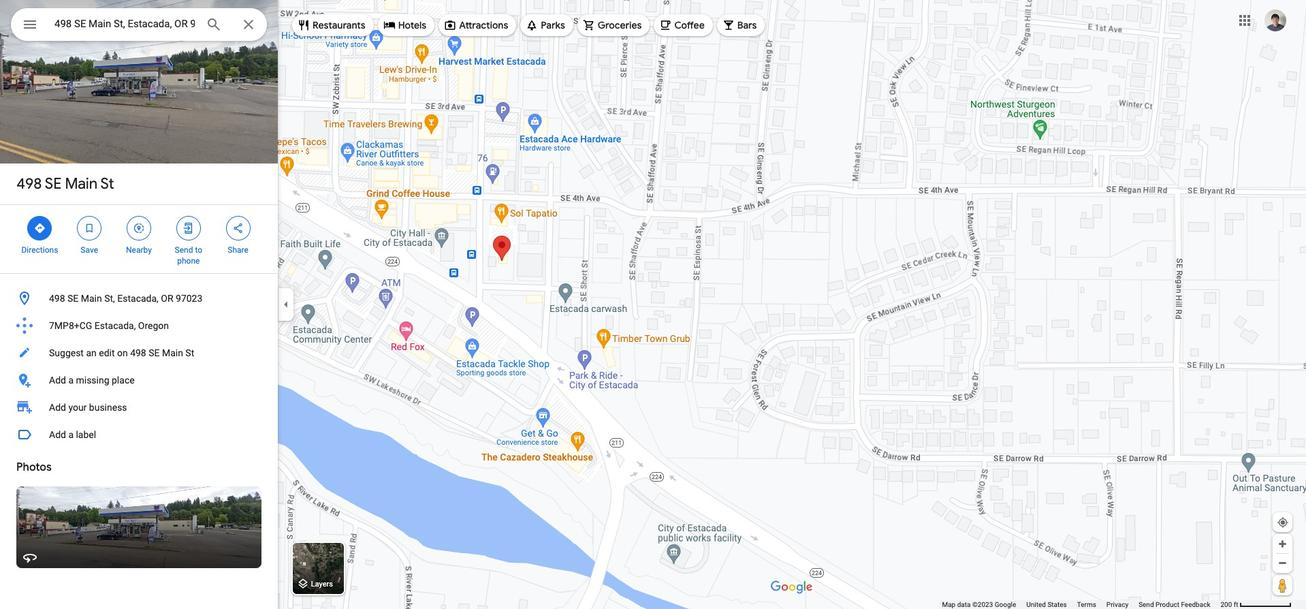 Task type: locate. For each thing, give the bounding box(es) containing it.
main
[[65, 174, 98, 194], [81, 293, 102, 304], [162, 348, 183, 358]]

st
[[101, 174, 114, 194], [186, 348, 194, 358]]

footer containing map data ©2023 google
[[943, 600, 1221, 609]]

none field inside 498 se main st, estacada, or 97023 field
[[55, 16, 195, 32]]

st inside button
[[186, 348, 194, 358]]

ft
[[1234, 601, 1239, 608]]

7mp8+cg estacada, oregon button
[[0, 312, 278, 339]]

2 vertical spatial se
[[149, 348, 160, 358]]

498 for 498 se main st, estacada, or 97023
[[49, 293, 65, 304]]

main left the st,
[[81, 293, 102, 304]]

add your business link
[[0, 394, 278, 421]]

2 horizontal spatial se
[[149, 348, 160, 358]]

or
[[161, 293, 173, 304]]

nearby
[[126, 245, 152, 255]]

send product feedback button
[[1139, 600, 1211, 609]]

1 horizontal spatial st
[[186, 348, 194, 358]]

a left missing
[[68, 375, 74, 386]]

1 horizontal spatial se
[[67, 293, 79, 304]]

main up the 
[[65, 174, 98, 194]]

estacada, down the st,
[[95, 320, 136, 331]]

add down suggest
[[49, 375, 66, 386]]

0 vertical spatial st
[[101, 174, 114, 194]]

200 ft button
[[1221, 601, 1293, 608]]

attractions
[[459, 19, 508, 31]]

main down oregon
[[162, 348, 183, 358]]

send inside button
[[1139, 601, 1155, 608]]

1 vertical spatial a
[[68, 429, 74, 440]]

parks button
[[521, 9, 574, 42]]

498 SE Main St, Estacada, OR 97023 field
[[11, 8, 267, 41]]

200
[[1221, 601, 1233, 608]]

save
[[81, 245, 98, 255]]

a
[[68, 375, 74, 386], [68, 429, 74, 440]]

add a missing place button
[[0, 367, 278, 394]]

2 add from the top
[[49, 402, 66, 413]]

your
[[68, 402, 87, 413]]

a left label
[[68, 429, 74, 440]]

st,
[[104, 293, 115, 304]]

a inside 'button'
[[68, 375, 74, 386]]


[[34, 221, 46, 236]]

1 vertical spatial se
[[67, 293, 79, 304]]

1 horizontal spatial send
[[1139, 601, 1155, 608]]


[[232, 221, 244, 236]]

0 vertical spatial se
[[45, 174, 62, 194]]

send for send to phone
[[175, 245, 193, 255]]

add inside 'button'
[[49, 375, 66, 386]]

200 ft
[[1221, 601, 1239, 608]]

1 add from the top
[[49, 375, 66, 386]]

0 vertical spatial add
[[49, 375, 66, 386]]

send left product
[[1139, 601, 1155, 608]]

edit
[[99, 348, 115, 358]]

97023
[[176, 293, 203, 304]]

1 vertical spatial send
[[1139, 601, 1155, 608]]

se up 7mp8+cg
[[67, 293, 79, 304]]

1 vertical spatial 498
[[49, 293, 65, 304]]

0 vertical spatial send
[[175, 245, 193, 255]]

0 horizontal spatial 498
[[16, 174, 42, 194]]

1 vertical spatial estacada,
[[95, 320, 136, 331]]

2 vertical spatial add
[[49, 429, 66, 440]]

498
[[16, 174, 42, 194], [49, 293, 65, 304], [130, 348, 146, 358]]

2 vertical spatial 498
[[130, 348, 146, 358]]

498 se main st, estacada, or 97023
[[49, 293, 203, 304]]

show street view coverage image
[[1273, 575, 1293, 596]]

main for st
[[65, 174, 98, 194]]

footer
[[943, 600, 1221, 609]]

groceries button
[[578, 9, 650, 42]]

st down 97023
[[186, 348, 194, 358]]


[[22, 15, 38, 34]]

product
[[1156, 601, 1180, 608]]


[[133, 221, 145, 236]]

restaurants button
[[292, 9, 374, 42]]

0 horizontal spatial se
[[45, 174, 62, 194]]

se
[[45, 174, 62, 194], [67, 293, 79, 304], [149, 348, 160, 358]]

estacada, up 7mp8+cg estacada, oregon button
[[117, 293, 159, 304]]

google account: nolan park  
(nolan.park@adept.ai) image
[[1265, 9, 1287, 31]]

layers
[[311, 580, 333, 589]]

add left label
[[49, 429, 66, 440]]

 search field
[[11, 8, 267, 44]]

se down oregon
[[149, 348, 160, 358]]

send for send product feedback
[[1139, 601, 1155, 608]]

2 horizontal spatial 498
[[130, 348, 146, 358]]

send to phone
[[175, 245, 202, 266]]

2 a from the top
[[68, 429, 74, 440]]

0 horizontal spatial send
[[175, 245, 193, 255]]

498 right on
[[130, 348, 146, 358]]

a inside button
[[68, 429, 74, 440]]

show your location image
[[1278, 516, 1290, 529]]

add left your
[[49, 402, 66, 413]]

None field
[[55, 16, 195, 32]]

attractions button
[[439, 9, 517, 42]]

add inside button
[[49, 429, 66, 440]]

1 vertical spatial main
[[81, 293, 102, 304]]

data
[[958, 601, 971, 608]]

0 vertical spatial 498
[[16, 174, 42, 194]]

498 for 498 se main st
[[16, 174, 42, 194]]

0 vertical spatial a
[[68, 375, 74, 386]]

to
[[195, 245, 202, 255]]

send
[[175, 245, 193, 255], [1139, 601, 1155, 608]]

1 vertical spatial add
[[49, 402, 66, 413]]

map
[[943, 601, 956, 608]]

0 vertical spatial main
[[65, 174, 98, 194]]

share
[[228, 245, 249, 255]]

add your business
[[49, 402, 127, 413]]

3 add from the top
[[49, 429, 66, 440]]

1 a from the top
[[68, 375, 74, 386]]


[[83, 221, 96, 236]]

st up actions for 498 se main st region
[[101, 174, 114, 194]]

 button
[[11, 8, 49, 44]]

privacy button
[[1107, 600, 1129, 609]]

0 horizontal spatial st
[[101, 174, 114, 194]]

label
[[76, 429, 96, 440]]

send inside send to phone
[[175, 245, 193, 255]]

map data ©2023 google
[[943, 601, 1017, 608]]

a for label
[[68, 429, 74, 440]]

add
[[49, 375, 66, 386], [49, 402, 66, 413], [49, 429, 66, 440]]

estacada,
[[117, 293, 159, 304], [95, 320, 136, 331]]

coffee button
[[654, 9, 713, 42]]

498 up 7mp8+cg
[[49, 293, 65, 304]]

suggest an edit on 498 se main st button
[[0, 339, 278, 367]]

1 vertical spatial st
[[186, 348, 194, 358]]

hotels
[[398, 19, 427, 31]]

send up phone
[[175, 245, 193, 255]]

498 up 
[[16, 174, 42, 194]]

1 horizontal spatial 498
[[49, 293, 65, 304]]

se up 
[[45, 174, 62, 194]]



Task type: vqa. For each thing, say whether or not it's contained in the screenshot.
Nonstop associated with 2 hr 15 min
no



Task type: describe. For each thing, give the bounding box(es) containing it.
place
[[112, 375, 135, 386]]

add for add your business
[[49, 402, 66, 413]]

actions for 498 se main st region
[[0, 205, 278, 273]]

on
[[117, 348, 128, 358]]

google maps element
[[0, 0, 1307, 609]]

zoom out image
[[1278, 558, 1288, 568]]

phone
[[177, 256, 200, 266]]

restaurants
[[313, 19, 366, 31]]

498 se main st main content
[[0, 0, 278, 609]]

feedback
[[1182, 601, 1211, 608]]

zoom in image
[[1278, 539, 1288, 549]]

states
[[1048, 601, 1068, 608]]

suggest an edit on 498 se main st
[[49, 348, 194, 358]]

directions
[[21, 245, 58, 255]]

a for missing
[[68, 375, 74, 386]]

bars button
[[717, 9, 765, 42]]

add a label button
[[0, 421, 278, 448]]

footer inside google maps element
[[943, 600, 1221, 609]]

coffee
[[675, 19, 705, 31]]

se for 498 se main st, estacada, or 97023
[[67, 293, 79, 304]]

united states
[[1027, 601, 1068, 608]]

parks
[[541, 19, 565, 31]]

498 se main st, estacada, or 97023 button
[[0, 285, 278, 312]]


[[182, 221, 195, 236]]

collapse side panel image
[[279, 297, 294, 312]]

groceries
[[598, 19, 642, 31]]

united
[[1027, 601, 1047, 608]]

498 se main st
[[16, 174, 114, 194]]

google
[[995, 601, 1017, 608]]

add a label
[[49, 429, 96, 440]]

se for 498 se main st
[[45, 174, 62, 194]]

2 vertical spatial main
[[162, 348, 183, 358]]

main for st,
[[81, 293, 102, 304]]

add for add a label
[[49, 429, 66, 440]]

united states button
[[1027, 600, 1068, 609]]

suggest
[[49, 348, 84, 358]]

missing
[[76, 375, 109, 386]]

terms
[[1078, 601, 1097, 608]]

7mp8+cg estacada, oregon
[[49, 320, 169, 331]]

0 vertical spatial estacada,
[[117, 293, 159, 304]]

add for add a missing place
[[49, 375, 66, 386]]

add a missing place
[[49, 375, 135, 386]]

photos
[[16, 461, 52, 474]]

business
[[89, 402, 127, 413]]

send product feedback
[[1139, 601, 1211, 608]]

an
[[86, 348, 97, 358]]

terms button
[[1078, 600, 1097, 609]]

hotels button
[[378, 9, 435, 42]]

privacy
[[1107, 601, 1129, 608]]

bars
[[738, 19, 757, 31]]

©2023
[[973, 601, 994, 608]]

oregon
[[138, 320, 169, 331]]

7mp8+cg
[[49, 320, 92, 331]]



